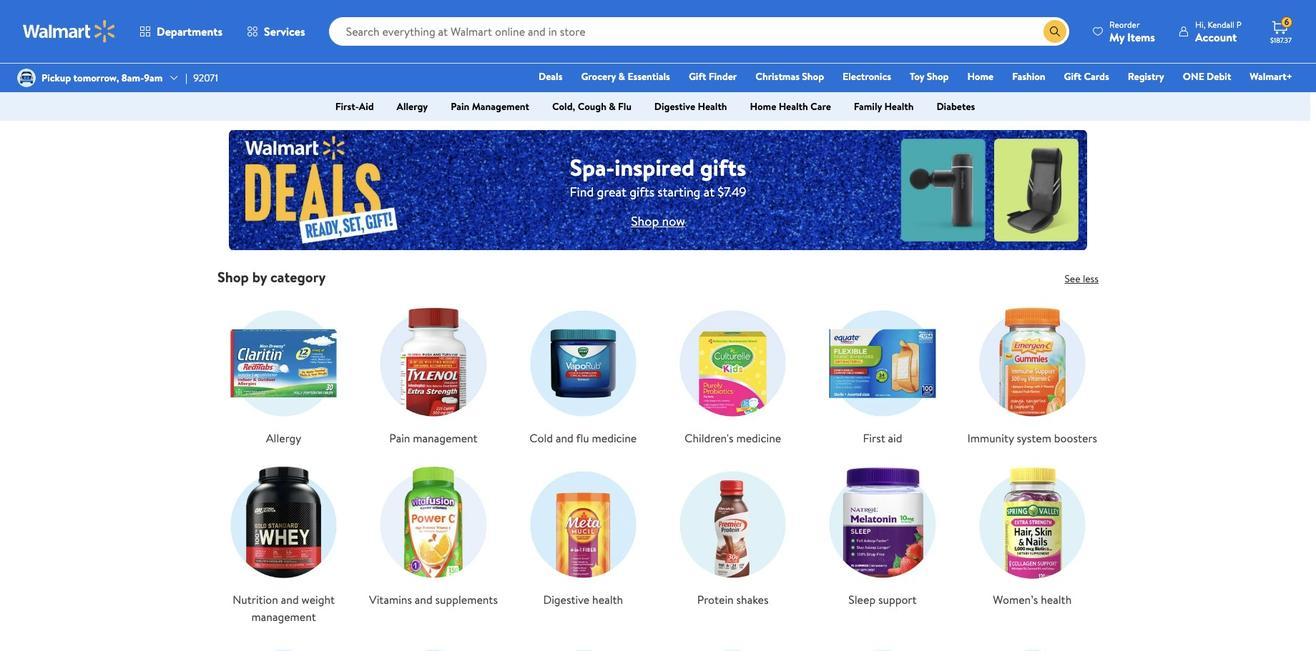 Task type: vqa. For each thing, say whether or not it's contained in the screenshot.
$187.37 on the right top of the page
yes



Task type: describe. For each thing, give the bounding box(es) containing it.
fashion
[[1013, 69, 1046, 84]]

management inside nutrition and weight management
[[252, 609, 316, 625]]

allergy link
[[218, 298, 350, 447]]

departments
[[157, 24, 223, 39]]

flu
[[618, 99, 632, 114]]

family health button
[[843, 95, 926, 118]]

health for women's health
[[1041, 592, 1072, 608]]

6 $187.37
[[1271, 16, 1292, 45]]

shop now link
[[631, 212, 685, 230]]

registry link
[[1122, 69, 1171, 84]]

account
[[1196, 29, 1237, 45]]

nutrition and weight management link
[[218, 459, 350, 626]]

vitamins
[[369, 592, 412, 608]]

spa-
[[570, 151, 615, 183]]

protein
[[698, 592, 734, 608]]

toy shop link
[[904, 69, 956, 84]]

my
[[1110, 29, 1125, 45]]

spa-inspired gifts find great gifts starting at $7.49
[[570, 151, 747, 201]]

& inside 'link'
[[619, 69, 625, 84]]

Search search field
[[329, 17, 1070, 46]]

see less
[[1065, 272, 1099, 286]]

sleep support
[[849, 592, 917, 608]]

| 92071
[[186, 71, 218, 85]]

nutrition and weight management
[[233, 592, 335, 625]]

9am
[[144, 71, 163, 85]]

home health care
[[750, 99, 831, 114]]

$7.49
[[718, 183, 747, 201]]

|
[[186, 71, 188, 85]]

pain for pain management
[[389, 431, 410, 447]]

0 horizontal spatial allergy
[[266, 431, 302, 447]]

management
[[472, 99, 530, 114]]

grocery & essentials
[[581, 69, 670, 84]]

cold and flu medicine
[[530, 431, 637, 447]]

pickup
[[42, 71, 71, 85]]

electronics link
[[837, 69, 898, 84]]

toy
[[910, 69, 925, 84]]

digestive health link
[[517, 459, 650, 609]]

deals
[[539, 69, 563, 84]]

sleep support link
[[817, 459, 949, 609]]

weight
[[302, 592, 335, 608]]

home health care button
[[739, 95, 843, 118]]

allergy inside dropdown button
[[397, 99, 428, 114]]

Walmart Site-Wide search field
[[329, 17, 1070, 46]]

first-
[[335, 99, 359, 114]]

pain management
[[451, 99, 530, 114]]

home for home
[[968, 69, 994, 84]]

finder
[[709, 69, 737, 84]]

reorder my items
[[1110, 18, 1156, 45]]

fashion link
[[1006, 69, 1052, 84]]

cards
[[1084, 69, 1110, 84]]

deals link
[[532, 69, 569, 84]]

pain for pain management
[[451, 99, 470, 114]]

shop by category
[[218, 268, 326, 287]]

one debit link
[[1177, 69, 1238, 84]]

search icon image
[[1050, 26, 1061, 37]]

sleep
[[849, 592, 876, 608]]

vitamins and supplements
[[369, 592, 498, 608]]

grocery & essentials link
[[575, 69, 677, 84]]

family
[[854, 99, 882, 114]]

cold, cough & flu
[[552, 99, 632, 114]]

essentials
[[628, 69, 670, 84]]

first-aid button
[[324, 95, 385, 118]]

digestive health
[[655, 99, 727, 114]]

shop left by
[[218, 268, 249, 287]]

see
[[1065, 272, 1081, 286]]

pickup tomorrow, 8am-9am
[[42, 71, 163, 85]]

home for home health care
[[750, 99, 777, 114]]

health for digestive health
[[593, 592, 623, 608]]

pain management button
[[440, 95, 541, 118]]

shop right toy
[[927, 69, 949, 84]]

health for home
[[779, 99, 808, 114]]

shop left now
[[631, 212, 659, 230]]

departments button
[[127, 14, 235, 49]]

gift cards link
[[1058, 69, 1116, 84]]

p
[[1237, 18, 1242, 30]]

children's
[[685, 431, 734, 447]]



Task type: locate. For each thing, give the bounding box(es) containing it.
list
[[209, 286, 1108, 652]]

at
[[704, 183, 715, 201]]

health right family
[[885, 99, 914, 114]]

and left flu in the bottom of the page
[[556, 431, 574, 447]]

christmas shop
[[756, 69, 824, 84]]

1 horizontal spatial allergy
[[397, 99, 428, 114]]

pain inside dropdown button
[[451, 99, 470, 114]]

health
[[698, 99, 727, 114], [779, 99, 808, 114], [885, 99, 914, 114]]

0 horizontal spatial gift
[[689, 69, 707, 84]]

cold and flu medicine link
[[517, 298, 650, 447]]

pain management link
[[367, 298, 500, 447]]

digestive for digestive health
[[655, 99, 696, 114]]

supplements
[[435, 592, 498, 608]]

0 vertical spatial pain
[[451, 99, 470, 114]]

walmart+
[[1250, 69, 1293, 84]]

vitamins and supplements link
[[367, 459, 500, 609]]

1 vertical spatial pain
[[389, 431, 410, 447]]

0 horizontal spatial health
[[698, 99, 727, 114]]

home down christmas
[[750, 99, 777, 114]]

1 horizontal spatial and
[[415, 592, 433, 608]]

&
[[619, 69, 625, 84], [609, 99, 616, 114]]

medicine right flu in the bottom of the page
[[592, 431, 637, 447]]

0 vertical spatial allergy
[[397, 99, 428, 114]]

management
[[413, 431, 478, 447], [252, 609, 316, 625]]

hi, kendall p account
[[1196, 18, 1242, 45]]

8am-
[[121, 71, 144, 85]]

2 health from the left
[[779, 99, 808, 114]]

gift finder link
[[683, 69, 744, 84]]

1 horizontal spatial medicine
[[737, 431, 782, 447]]

toy shop
[[910, 69, 949, 84]]

gift for gift finder
[[689, 69, 707, 84]]

first aid
[[863, 431, 903, 447]]

home link
[[961, 69, 1000, 84]]

0 vertical spatial &
[[619, 69, 625, 84]]

services button
[[235, 14, 317, 49]]

by
[[252, 268, 267, 287]]

family health
[[854, 99, 914, 114]]

home inside dropdown button
[[750, 99, 777, 114]]

see less button
[[1065, 272, 1099, 286]]

2 medicine from the left
[[737, 431, 782, 447]]

0 horizontal spatial management
[[252, 609, 316, 625]]

medicine right children's
[[737, 431, 782, 447]]

1 gift from the left
[[689, 69, 707, 84]]

flu
[[576, 431, 589, 447]]

0 horizontal spatial &
[[609, 99, 616, 114]]

category
[[270, 268, 326, 287]]

kendall
[[1208, 18, 1235, 30]]

and
[[556, 431, 574, 447], [281, 592, 299, 608], [415, 592, 433, 608]]

protein shakes link
[[667, 459, 799, 609]]

gifts right great
[[630, 183, 655, 201]]

diabetes
[[937, 99, 976, 114]]

0 horizontal spatial health
[[593, 592, 623, 608]]

great
[[597, 183, 627, 201]]

first-aid
[[335, 99, 374, 114]]

protein shakes
[[698, 592, 769, 608]]

1 horizontal spatial digestive
[[655, 99, 696, 114]]

grocery
[[581, 69, 616, 84]]

1 horizontal spatial management
[[413, 431, 478, 447]]

items
[[1128, 29, 1156, 45]]

1 horizontal spatial gift
[[1064, 69, 1082, 84]]

now
[[662, 212, 685, 230]]

and for weight
[[281, 592, 299, 608]]

and right vitamins
[[415, 592, 433, 608]]

1 horizontal spatial home
[[968, 69, 994, 84]]

1 horizontal spatial health
[[779, 99, 808, 114]]

shakes
[[737, 592, 769, 608]]

list containing allergy
[[209, 286, 1108, 652]]

and inside nutrition and weight management
[[281, 592, 299, 608]]

& right 'grocery'
[[619, 69, 625, 84]]

and for supplements
[[415, 592, 433, 608]]

2 horizontal spatial health
[[885, 99, 914, 114]]

pain management
[[389, 431, 478, 447]]

home up the diabetes
[[968, 69, 994, 84]]

immunity system boosters
[[968, 431, 1098, 447]]

health for family
[[885, 99, 914, 114]]

immunity
[[968, 431, 1014, 447]]

women's health link
[[966, 459, 1099, 609]]

and inside vitamins and supplements link
[[415, 592, 433, 608]]

cold, cough & flu button
[[541, 95, 643, 118]]

home
[[968, 69, 994, 84], [750, 99, 777, 114]]

starting
[[658, 183, 701, 201]]

cold,
[[552, 99, 576, 114]]

1 health from the left
[[698, 99, 727, 114]]

children's medicine link
[[667, 298, 799, 447]]

tomorrow,
[[73, 71, 119, 85]]

1 vertical spatial &
[[609, 99, 616, 114]]

1 horizontal spatial &
[[619, 69, 625, 84]]

registry
[[1128, 69, 1165, 84]]

support
[[879, 592, 917, 608]]

children's medicine
[[685, 431, 782, 447]]

care
[[811, 99, 831, 114]]

digestive inside list
[[543, 592, 590, 608]]

one debit
[[1183, 69, 1232, 84]]

walmart+ link
[[1244, 69, 1299, 84]]

& left flu at the left top of page
[[609, 99, 616, 114]]

health left care
[[779, 99, 808, 114]]

and inside cold and flu medicine link
[[556, 431, 574, 447]]

gift left 'finder'
[[689, 69, 707, 84]]

1 horizontal spatial gifts
[[700, 151, 746, 183]]

 image
[[17, 69, 36, 87]]

$187.37
[[1271, 35, 1292, 45]]

2 horizontal spatial and
[[556, 431, 574, 447]]

inspired
[[615, 151, 695, 183]]

hi,
[[1196, 18, 1206, 30]]

walmart image
[[23, 20, 116, 43]]

1 vertical spatial home
[[750, 99, 777, 114]]

1 horizontal spatial health
[[1041, 592, 1072, 608]]

0 vertical spatial management
[[413, 431, 478, 447]]

immunity system boosters link
[[966, 298, 1099, 447]]

0 vertical spatial digestive
[[655, 99, 696, 114]]

1 health from the left
[[593, 592, 623, 608]]

gifts
[[700, 151, 746, 183], [630, 183, 655, 201]]

health down gift finder
[[698, 99, 727, 114]]

0 horizontal spatial and
[[281, 592, 299, 608]]

boosters
[[1055, 431, 1098, 447]]

92071
[[193, 71, 218, 85]]

first aid link
[[817, 298, 949, 447]]

aid
[[888, 431, 903, 447]]

find
[[570, 183, 594, 201]]

digestive for digestive health
[[543, 592, 590, 608]]

0 horizontal spatial pain
[[389, 431, 410, 447]]

0 horizontal spatial gifts
[[630, 183, 655, 201]]

3 health from the left
[[885, 99, 914, 114]]

one
[[1183, 69, 1205, 84]]

allergy button
[[385, 95, 440, 118]]

debit
[[1207, 69, 1232, 84]]

electronics
[[843, 69, 892, 84]]

0 horizontal spatial digestive
[[543, 592, 590, 608]]

gift for gift cards
[[1064, 69, 1082, 84]]

1 vertical spatial management
[[252, 609, 316, 625]]

2 health from the left
[[1041, 592, 1072, 608]]

shop up care
[[802, 69, 824, 84]]

0 vertical spatial home
[[968, 69, 994, 84]]

less
[[1083, 272, 1099, 286]]

1 vertical spatial digestive
[[543, 592, 590, 608]]

aid
[[359, 99, 374, 114]]

cold
[[530, 431, 553, 447]]

pain inside list
[[389, 431, 410, 447]]

& inside dropdown button
[[609, 99, 616, 114]]

1 horizontal spatial pain
[[451, 99, 470, 114]]

gift left cards
[[1064, 69, 1082, 84]]

2 gift from the left
[[1064, 69, 1082, 84]]

gifts right "inspired"
[[700, 151, 746, 183]]

dec skinny image
[[229, 130, 1088, 251]]

1 medicine from the left
[[592, 431, 637, 447]]

health for digestive
[[698, 99, 727, 114]]

women's health
[[993, 592, 1072, 608]]

cough
[[578, 99, 607, 114]]

and left weight
[[281, 592, 299, 608]]

reorder
[[1110, 18, 1140, 30]]

0 horizontal spatial medicine
[[592, 431, 637, 447]]

nutrition
[[233, 592, 278, 608]]

first
[[863, 431, 886, 447]]

diabetes button
[[926, 95, 987, 118]]

digestive inside dropdown button
[[655, 99, 696, 114]]

0 horizontal spatial home
[[750, 99, 777, 114]]

and for flu
[[556, 431, 574, 447]]

1 vertical spatial allergy
[[266, 431, 302, 447]]



